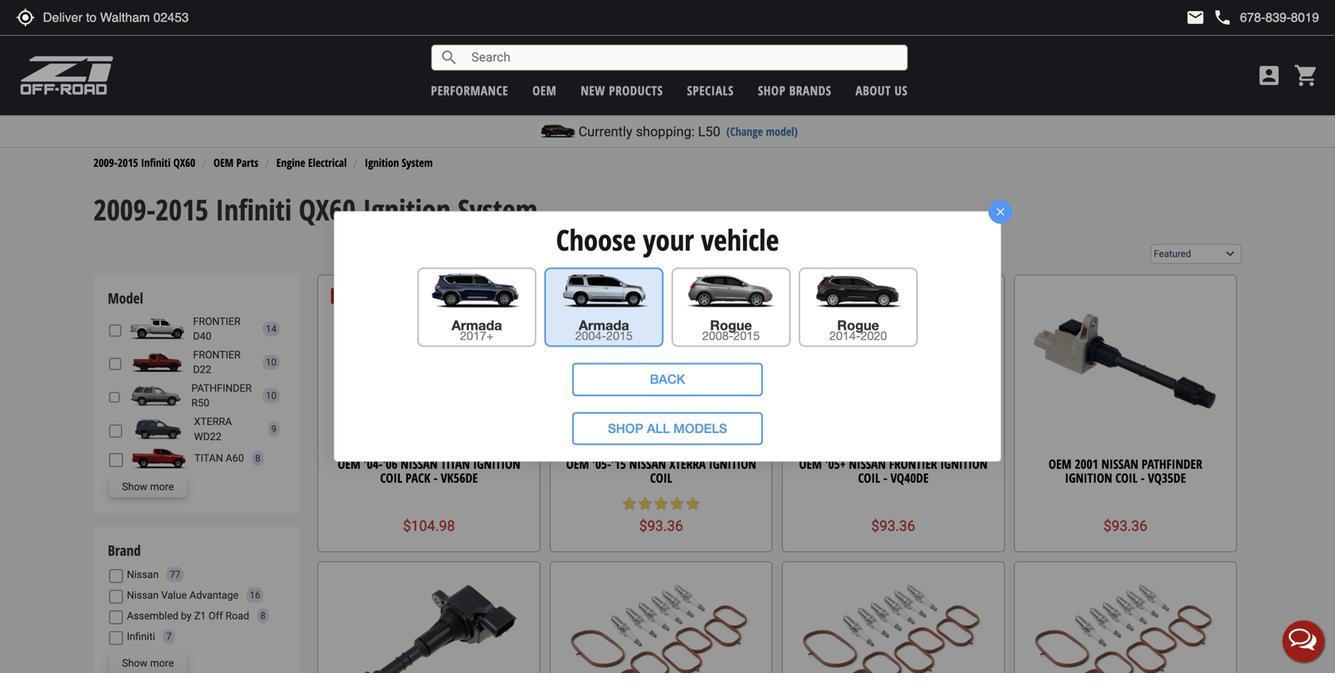 Task type: describe. For each thing, give the bounding box(es) containing it.
engine electrical
[[276, 155, 347, 170]]

show more button for model
[[109, 477, 187, 498]]

z1 motorsports logo image
[[20, 56, 114, 95]]

2009-2015 infiniti qx60
[[93, 155, 195, 170]]

titan a60
[[194, 452, 244, 464]]

titan
[[194, 452, 223, 464]]

2009- for 2009-2015 infiniti qx60
[[93, 155, 118, 170]]

2 vertical spatial infiniti
[[127, 631, 155, 643]]

z1
[[194, 610, 206, 622]]

parts
[[236, 155, 258, 170]]

3 star from the left
[[653, 496, 669, 512]]

more for model
[[150, 481, 174, 493]]

nissan pathfinder r50 1996 1997 1998 1999 2000 2001 2002 2003 2004  z1 off-road image
[[124, 386, 188, 406]]

infiniti for 2009-2015 infiniti qx60 ignition system
[[216, 190, 292, 229]]

oem 2001 nissan pathfinder ignition coil - vq35de
[[1049, 455, 1203, 486]]

currently shopping: l50 (change model)
[[579, 124, 798, 140]]

brand
[[108, 541, 141, 560]]

my_location
[[16, 8, 35, 27]]

nissan frontier d40 2005 2006 2007 2008 2009 2010 2011 2012 2013 2014 2015 2016 2017 2018 2019 2020 2021 vq40de vq38dd qr25de 4.0l 3.8l 2.5l s se sl sv le xe pro-4x offroad z1 off-road image
[[126, 319, 189, 339]]

brands
[[789, 82, 832, 99]]

model)
[[766, 124, 798, 139]]

specials link
[[687, 82, 734, 99]]

assembled by z1 off road
[[127, 610, 249, 622]]

nissan inside oem 2001 nissan pathfinder ignition coil - vq35de
[[1102, 455, 1139, 472]]

oem for oem link
[[533, 82, 557, 99]]

qx60 for 2009-2015 infiniti qx60 ignition system
[[299, 190, 356, 229]]

oem '05+ nissan frontier ignition coil - vq40de
[[799, 455, 988, 486]]

off
[[209, 610, 223, 622]]

shop all models
[[608, 421, 728, 436]]

account_box link
[[1253, 63, 1286, 88]]

14
[[266, 323, 277, 334]]

oem for oem '05-'15 nissan xterra ignition coil
[[566, 455, 589, 472]]

nissan titan a60 2004 2005 2006 2007 2008 2009 2010 2011 2012 2013 2014 2015 vk56de 5.6l s se sv sl le xe pro-4x offroad z1 off-road image
[[127, 448, 190, 469]]

2001
[[1075, 455, 1099, 472]]

advantage
[[189, 589, 239, 601]]

ignition inside oem 2001 nissan pathfinder ignition coil - vq35de
[[1065, 469, 1113, 486]]

more for brand
[[150, 657, 174, 669]]

mail phone
[[1186, 8, 1233, 27]]

show more for brand
[[122, 657, 174, 669]]

'15
[[611, 455, 626, 472]]

shop for shop all models
[[608, 421, 644, 436]]

titan
[[441, 455, 470, 472]]

shopping_cart link
[[1290, 63, 1320, 88]]

'06
[[383, 455, 398, 472]]

new products link
[[581, 82, 663, 99]]

vehicle
[[701, 220, 779, 259]]

(change model) link
[[727, 124, 798, 139]]

nissan down brand
[[127, 569, 159, 581]]

2014-
[[830, 329, 861, 343]]

2015 inside armada 2004-2015
[[606, 329, 633, 343]]

coil inside the oem '05-'15 nissan xterra ignition coil
[[650, 469, 673, 486]]

your
[[643, 220, 694, 259]]

new products
[[581, 82, 663, 99]]

7
[[166, 631, 172, 642]]

2017+
[[460, 329, 494, 343]]

account_box
[[1257, 63, 1282, 88]]

ignition inside oem '04-'06 nissan titan ignition coil pack - vk56de
[[473, 455, 521, 472]]

about us link
[[856, 82, 908, 99]]

d22
[[193, 364, 211, 376]]

ignition system link
[[365, 155, 433, 170]]

phone
[[1213, 8, 1233, 27]]

r50
[[192, 397, 209, 409]]

ignition inside the oem '05-'15 nissan xterra ignition coil
[[709, 455, 757, 472]]

value
[[161, 589, 187, 601]]

coil inside oem '04-'06 nissan titan ignition coil pack - vk56de
[[380, 469, 402, 486]]

assembled
[[127, 610, 178, 622]]

2008-
[[703, 329, 734, 343]]

Search search field
[[459, 45, 907, 70]]

shop brands link
[[758, 82, 832, 99]]

77
[[170, 569, 181, 580]]

$93.36 inside star star star star star $93.36
[[639, 518, 683, 535]]

shop brands
[[758, 82, 832, 99]]

$93.36 for oem 2001 nissan pathfinder ignition coil - vq35de
[[1104, 518, 1148, 535]]

oem '04-'06 nissan titan ignition coil pack - vk56de
[[338, 455, 521, 486]]

rogue 2008-2015
[[703, 317, 760, 343]]

armada for armada 2017+
[[452, 317, 502, 333]]

oem for oem 2001 nissan pathfinder ignition coil - vq35de
[[1049, 455, 1072, 472]]

us
[[895, 82, 908, 99]]

(change
[[727, 124, 763, 139]]

2009- for 2009-2015 infiniti qx60 ignition system
[[93, 190, 156, 229]]

rogue for rogue 2008-2015
[[710, 317, 752, 333]]

nissan value advantage
[[127, 589, 239, 601]]

ignition right electrical
[[365, 155, 399, 170]]

about us
[[856, 82, 908, 99]]

shopping_cart
[[1294, 63, 1320, 88]]

products
[[609, 82, 663, 99]]

'05+
[[825, 455, 846, 472]]

2009-2015 infiniti qx60 link
[[93, 155, 195, 170]]

- for oem 2001 nissan pathfinder ignition coil - vq35de
[[1141, 469, 1145, 486]]

a60
[[226, 452, 244, 464]]

l50
[[698, 124, 721, 140]]

nissan up assembled
[[127, 589, 159, 601]]

oem for oem '05+ nissan frontier ignition coil - vq40de
[[799, 455, 822, 472]]



Task type: locate. For each thing, give the bounding box(es) containing it.
1 vertical spatial show more
[[122, 657, 174, 669]]

mail
[[1186, 8, 1205, 27]]

1 frontier from the top
[[193, 315, 241, 327]]

1 horizontal spatial -
[[884, 469, 888, 486]]

0 horizontal spatial system
[[402, 155, 433, 170]]

2 10 from the top
[[266, 390, 277, 402]]

None checkbox
[[109, 324, 122, 337], [109, 424, 123, 438], [109, 453, 123, 467], [109, 590, 123, 604], [109, 611, 123, 625], [109, 632, 123, 645], [109, 324, 122, 337], [109, 424, 123, 438], [109, 453, 123, 467], [109, 590, 123, 604], [109, 611, 123, 625], [109, 632, 123, 645]]

- left vq40de
[[884, 469, 888, 486]]

2015 inside "rogue 2008-2015"
[[734, 329, 760, 343]]

3 $93.36 from the left
[[1104, 518, 1148, 535]]

0 horizontal spatial $93.36
[[639, 518, 683, 535]]

0 vertical spatial 8
[[255, 453, 261, 464]]

armada
[[452, 317, 502, 333], [579, 317, 629, 333]]

oem inside oem 2001 nissan pathfinder ignition coil - vq35de
[[1049, 455, 1072, 472]]

back
[[650, 372, 685, 387]]

xterra
[[670, 455, 706, 472]]

qx60 for 2009-2015 infiniti qx60
[[173, 155, 195, 170]]

oem parts
[[214, 155, 258, 170]]

0 vertical spatial infiniti
[[141, 155, 171, 170]]

$93.36 down oem 2001 nissan pathfinder ignition coil - vq35de
[[1104, 518, 1148, 535]]

performance
[[431, 82, 509, 99]]

1 vertical spatial infiniti
[[216, 190, 292, 229]]

infiniti
[[141, 155, 171, 170], [216, 190, 292, 229], [127, 631, 155, 643]]

1 horizontal spatial shop
[[758, 82, 786, 99]]

oem '05-'15 nissan xterra ignition coil
[[566, 455, 757, 486]]

infiniti for 2009-2015 infiniti qx60
[[141, 155, 171, 170]]

ignition right xterra
[[709, 455, 757, 472]]

1 horizontal spatial armada
[[579, 317, 629, 333]]

more
[[150, 481, 174, 493], [150, 657, 174, 669]]

nissan right '06
[[401, 455, 438, 472]]

oem inside the oem '05-'15 nissan xterra ignition coil
[[566, 455, 589, 472]]

show for brand
[[122, 657, 148, 669]]

'04-
[[364, 455, 383, 472]]

10 up 9
[[266, 390, 277, 402]]

$93.36 for oem '05+ nissan frontier ignition coil - vq40de
[[872, 518, 916, 535]]

show more
[[122, 481, 174, 493], [122, 657, 174, 669]]

ignition inside oem '05+ nissan frontier ignition coil - vq40de
[[941, 455, 988, 472]]

models
[[674, 421, 728, 436]]

10 for pathfinder
[[266, 390, 277, 402]]

engine electrical link
[[276, 155, 347, 170]]

0 vertical spatial 2009-
[[93, 155, 118, 170]]

None checkbox
[[109, 357, 122, 371], [109, 391, 120, 404], [109, 570, 123, 583], [109, 357, 122, 371], [109, 391, 120, 404], [109, 570, 123, 583]]

1 $93.36 from the left
[[639, 518, 683, 535]]

star star star star star $93.36
[[622, 496, 701, 535]]

1 horizontal spatial rogue
[[838, 317, 880, 333]]

1 vertical spatial show
[[122, 657, 148, 669]]

coil left vq35de on the bottom right of page
[[1116, 469, 1138, 486]]

2 show more from the top
[[122, 657, 174, 669]]

coil inside oem '05+ nissan frontier ignition coil - vq40de
[[858, 469, 881, 486]]

2 coil from the left
[[650, 469, 673, 486]]

1 show more button from the top
[[109, 477, 187, 498]]

2 2009- from the top
[[93, 190, 156, 229]]

8 down 16
[[260, 611, 266, 622]]

nissan frontier d22 1998 1999 2000 2001 2002 2003 2004 ka24de vg33e 2.4l 3.3l sc se xe z1 off-road image
[[126, 352, 189, 373]]

qx60 down electrical
[[299, 190, 356, 229]]

search
[[440, 48, 459, 67]]

rogue
[[710, 317, 752, 333], [838, 317, 880, 333]]

show more down the 7
[[122, 657, 174, 669]]

show down assembled
[[122, 657, 148, 669]]

0 vertical spatial shop
[[758, 82, 786, 99]]

1 star from the left
[[622, 496, 638, 512]]

oem left '05- at the left bottom of page
[[566, 455, 589, 472]]

ignition right titan
[[473, 455, 521, 472]]

10
[[266, 357, 277, 368], [266, 390, 277, 402]]

rogue 2014-2020
[[830, 317, 887, 343]]

$93.36
[[639, 518, 683, 535], [872, 518, 916, 535], [1104, 518, 1148, 535]]

oem link
[[533, 82, 557, 99]]

frontier
[[889, 455, 938, 472]]

1 coil from the left
[[380, 469, 402, 486]]

oem left parts
[[214, 155, 234, 170]]

rogue for rogue 2014-2020
[[838, 317, 880, 333]]

show more button down the 7
[[109, 653, 187, 673]]

1 vertical spatial system
[[458, 190, 538, 229]]

nissan
[[401, 455, 438, 472], [629, 455, 666, 472], [849, 455, 886, 472], [1102, 455, 1139, 472], [127, 569, 159, 581], [127, 589, 159, 601]]

0 vertical spatial 10
[[266, 357, 277, 368]]

0 vertical spatial show more button
[[109, 477, 187, 498]]

show more for model
[[122, 481, 174, 493]]

$104.98
[[403, 518, 455, 535]]

oem left 'new'
[[533, 82, 557, 99]]

choose your vehicle
[[556, 220, 779, 259]]

1 vertical spatial qx60
[[299, 190, 356, 229]]

oem inside oem '05+ nissan frontier ignition coil - vq40de
[[799, 455, 822, 472]]

1 horizontal spatial $93.36
[[872, 518, 916, 535]]

0 horizontal spatial -
[[434, 469, 438, 486]]

2 show more button from the top
[[109, 653, 187, 673]]

nissan right '15
[[629, 455, 666, 472]]

2 rogue from the left
[[838, 317, 880, 333]]

ignition left vq35de on the bottom right of page
[[1065, 469, 1113, 486]]

5 star from the left
[[685, 496, 701, 512]]

1 10 from the top
[[266, 357, 277, 368]]

nissan xterra wd22 2000 2001 2002 2003 2004 ka24de vg33e 2.4l 3.3l se xe z1 off-road image
[[126, 419, 190, 440]]

qx60 left oem parts link
[[173, 155, 195, 170]]

armada inside armada 2004-2015
[[579, 317, 629, 333]]

oem left 2001
[[1049, 455, 1072, 472]]

0 vertical spatial system
[[402, 155, 433, 170]]

2 armada from the left
[[579, 317, 629, 333]]

specials
[[687, 82, 734, 99]]

show down nissan titan a60 2004 2005 2006 2007 2008 2009 2010 2011 2012 2013 2014 2015 vk56de 5.6l s se sv sl le xe pro-4x offroad z1 off-road image
[[122, 481, 148, 493]]

oem for oem parts
[[214, 155, 234, 170]]

d40
[[193, 330, 211, 342]]

16
[[250, 590, 260, 601]]

2 star from the left
[[638, 496, 653, 512]]

xterra wd22
[[194, 416, 232, 443]]

1 show from the top
[[122, 481, 148, 493]]

phone link
[[1213, 8, 1320, 27]]

0 horizontal spatial qx60
[[173, 155, 195, 170]]

currently
[[579, 124, 633, 140]]

choose
[[556, 220, 636, 259]]

frontier up "d40"
[[193, 315, 241, 327]]

nissan right 2001
[[1102, 455, 1139, 472]]

1 vertical spatial 8
[[260, 611, 266, 622]]

1 armada from the left
[[452, 317, 502, 333]]

0 horizontal spatial armada
[[452, 317, 502, 333]]

4 coil from the left
[[1116, 469, 1138, 486]]

oem left '05+
[[799, 455, 822, 472]]

all
[[647, 421, 670, 436]]

frontier for d40
[[193, 315, 241, 327]]

oem left '04-
[[338, 455, 361, 472]]

ignition right frontier
[[941, 455, 988, 472]]

frontier for d22
[[193, 349, 241, 361]]

- for oem '05+ nissan frontier ignition coil - vq40de
[[884, 469, 888, 486]]

road
[[226, 610, 249, 622]]

show more button for brand
[[109, 653, 187, 673]]

$93.36 down the oem '05-'15 nissan xterra ignition coil at the bottom of the page
[[639, 518, 683, 535]]

ignition system
[[365, 155, 433, 170]]

oem parts link
[[214, 155, 258, 170]]

2 $93.36 from the left
[[872, 518, 916, 535]]

shop for shop brands
[[758, 82, 786, 99]]

4 star from the left
[[669, 496, 685, 512]]

model
[[108, 289, 143, 308]]

rogue inside rogue 2014-2020
[[838, 317, 880, 333]]

2 show from the top
[[122, 657, 148, 669]]

by
[[181, 610, 192, 622]]

- left vq35de on the bottom right of page
[[1141, 469, 1145, 486]]

shop inside "button"
[[608, 421, 644, 436]]

xterra
[[194, 416, 232, 428]]

pack
[[406, 469, 431, 486]]

show more down nissan titan a60 2004 2005 2006 2007 2008 2009 2010 2011 2012 2013 2014 2015 vk56de 5.6l s se sv sl le xe pro-4x offroad z1 off-road image
[[122, 481, 174, 493]]

new
[[581, 82, 606, 99]]

- inside oem '04-'06 nissan titan ignition coil pack - vk56de
[[434, 469, 438, 486]]

1 more from the top
[[150, 481, 174, 493]]

1 - from the left
[[434, 469, 438, 486]]

shop
[[758, 82, 786, 99], [608, 421, 644, 436]]

'05-
[[592, 455, 611, 472]]

pathfinder
[[1142, 455, 1203, 472]]

pathfinder r50
[[192, 382, 252, 409]]

2 horizontal spatial $93.36
[[1104, 518, 1148, 535]]

shop left brands
[[758, 82, 786, 99]]

8 right the a60 on the bottom of page
[[255, 453, 261, 464]]

1 vertical spatial 2009-
[[93, 190, 156, 229]]

1 vertical spatial shop
[[608, 421, 644, 436]]

2009-2015 infiniti qx60 ignition system
[[93, 190, 538, 229]]

rogue inside "rogue 2008-2015"
[[710, 317, 752, 333]]

about
[[856, 82, 891, 99]]

wd22
[[194, 431, 222, 443]]

coil inside oem 2001 nissan pathfinder ignition coil - vq35de
[[1116, 469, 1138, 486]]

pathfinder
[[192, 382, 252, 394]]

1 rogue from the left
[[710, 317, 752, 333]]

armada for armada 2004-2015
[[579, 317, 629, 333]]

coil left pack
[[380, 469, 402, 486]]

more down nissan titan a60 2004 2005 2006 2007 2008 2009 2010 2011 2012 2013 2014 2015 vk56de 5.6l s se sv sl le xe pro-4x offroad z1 off-road image
[[150, 481, 174, 493]]

system
[[402, 155, 433, 170], [458, 190, 538, 229]]

- inside oem 2001 nissan pathfinder ignition coil - vq35de
[[1141, 469, 1145, 486]]

show for model
[[122, 481, 148, 493]]

- inside oem '05+ nissan frontier ignition coil - vq40de
[[884, 469, 888, 486]]

mail link
[[1186, 8, 1205, 27]]

2 horizontal spatial -
[[1141, 469, 1145, 486]]

1 horizontal spatial system
[[458, 190, 538, 229]]

1 show more from the top
[[122, 481, 174, 493]]

1 vertical spatial 10
[[266, 390, 277, 402]]

shop all models button
[[572, 412, 763, 445]]

shopping:
[[636, 124, 695, 140]]

0 vertical spatial show more
[[122, 481, 174, 493]]

shop left all
[[608, 421, 644, 436]]

2020
[[861, 329, 887, 343]]

1 horizontal spatial qx60
[[299, 190, 356, 229]]

vk56de
[[441, 469, 478, 486]]

3 coil from the left
[[858, 469, 881, 486]]

0 vertical spatial show
[[122, 481, 148, 493]]

1 vertical spatial show more button
[[109, 653, 187, 673]]

show more button down nissan titan a60 2004 2005 2006 2007 2008 2009 2010 2011 2012 2013 2014 2015 vk56de 5.6l s se sv sl le xe pro-4x offroad z1 off-road image
[[109, 477, 187, 498]]

frontier up d22
[[193, 349, 241, 361]]

0 vertical spatial qx60
[[173, 155, 195, 170]]

back button
[[572, 363, 763, 396]]

9
[[271, 424, 277, 435]]

nissan inside oem '05+ nissan frontier ignition coil - vq40de
[[849, 455, 886, 472]]

more down the 7
[[150, 657, 174, 669]]

0 horizontal spatial shop
[[608, 421, 644, 436]]

1 vertical spatial frontier
[[193, 349, 241, 361]]

1 vertical spatial more
[[150, 657, 174, 669]]

armada 2017+
[[452, 317, 502, 343]]

vq35de
[[1148, 469, 1186, 486]]

coil right '05+
[[858, 469, 881, 486]]

3 - from the left
[[1141, 469, 1145, 486]]

nissan inside oem '04-'06 nissan titan ignition coil pack - vk56de
[[401, 455, 438, 472]]

oem inside oem '04-'06 nissan titan ignition coil pack - vk56de
[[338, 455, 361, 472]]

- right pack
[[434, 469, 438, 486]]

2 more from the top
[[150, 657, 174, 669]]

armada 2004-2015
[[575, 317, 633, 343]]

star
[[622, 496, 638, 512], [638, 496, 653, 512], [653, 496, 669, 512], [669, 496, 685, 512], [685, 496, 701, 512]]

oem for oem '04-'06 nissan titan ignition coil pack - vk56de
[[338, 455, 361, 472]]

ignition down ignition system at left top
[[363, 190, 451, 229]]

0 vertical spatial more
[[150, 481, 174, 493]]

0 vertical spatial frontier
[[193, 315, 241, 327]]

coil up star star star star star $93.36
[[650, 469, 673, 486]]

oem
[[533, 82, 557, 99], [214, 155, 234, 170], [338, 455, 361, 472], [566, 455, 589, 472], [799, 455, 822, 472], [1049, 455, 1072, 472]]

ignition
[[365, 155, 399, 170], [363, 190, 451, 229], [473, 455, 521, 472], [709, 455, 757, 472], [941, 455, 988, 472], [1065, 469, 1113, 486]]

10 for frontier
[[266, 357, 277, 368]]

$93.36 down vq40de
[[872, 518, 916, 535]]

2004-
[[575, 329, 607, 343]]

nissan inside the oem '05-'15 nissan xterra ignition coil
[[629, 455, 666, 472]]

frontier d22
[[193, 349, 241, 376]]

frontier
[[193, 315, 241, 327], [193, 349, 241, 361]]

2 frontier from the top
[[193, 349, 241, 361]]

nissan right '05+
[[849, 455, 886, 472]]

vq40de
[[891, 469, 929, 486]]

10 down 14
[[266, 357, 277, 368]]

2 - from the left
[[884, 469, 888, 486]]

1 2009- from the top
[[93, 155, 118, 170]]

0 horizontal spatial rogue
[[710, 317, 752, 333]]



Task type: vqa. For each thing, say whether or not it's contained in the screenshot.


